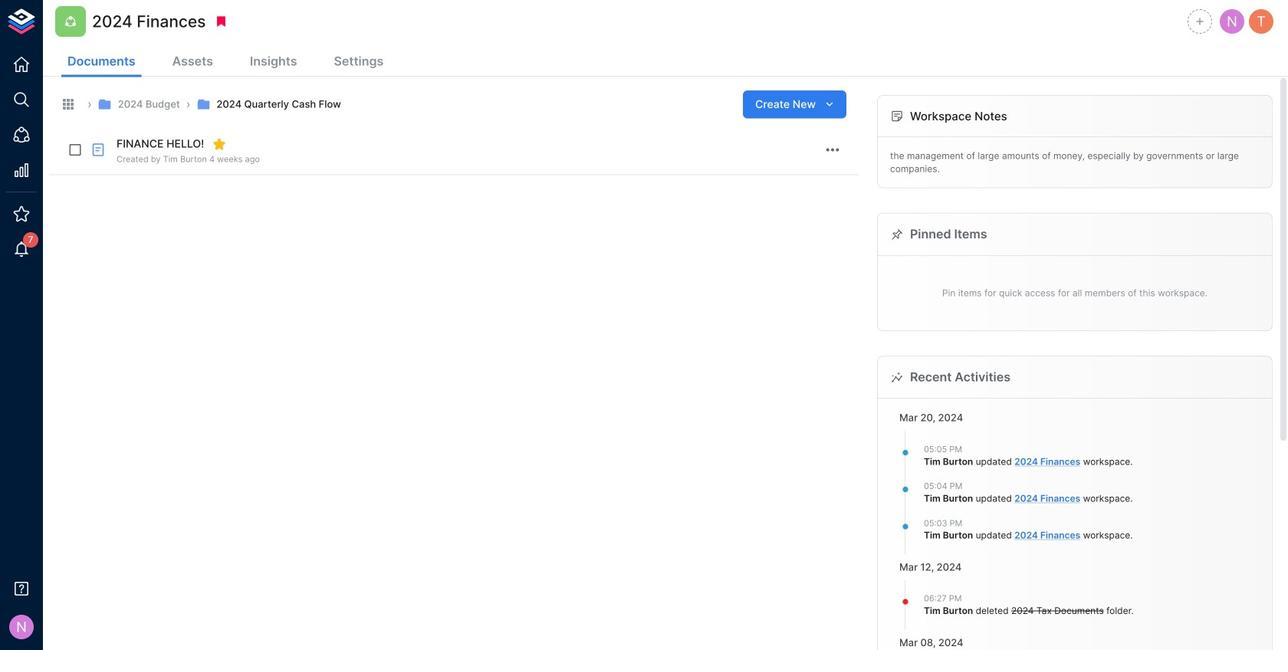 Task type: locate. For each thing, give the bounding box(es) containing it.
remove favorite image
[[213, 137, 226, 151]]

remove bookmark image
[[214, 15, 228, 28]]



Task type: vqa. For each thing, say whether or not it's contained in the screenshot.
Search Invitations... text field
no



